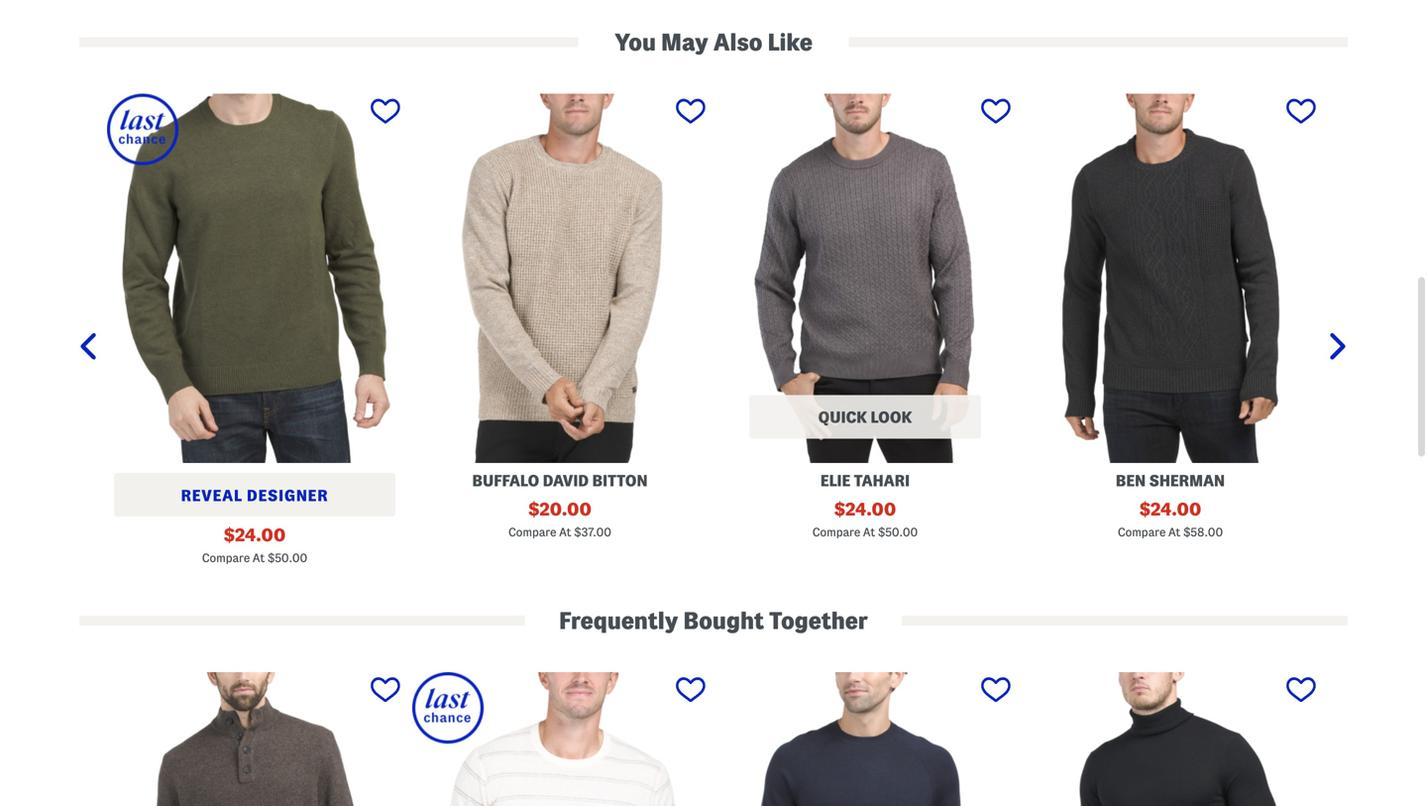 Task type: locate. For each thing, give the bounding box(es) containing it.
24.00 down elie tahari
[[846, 500, 897, 519]]

1 vertical spatial 50.00
[[275, 552, 308, 564]]

50.00 down tahari
[[886, 526, 918, 538]]

1 horizontal spatial 50.00
[[886, 526, 918, 538]]

24.00 compare at 50.00 down reveal designer
[[202, 525, 308, 564]]

also
[[714, 29, 763, 55]]

may
[[661, 29, 709, 55]]

frequently bought together
[[559, 608, 868, 634]]

reveal
[[181, 487, 243, 504]]

at for the waffle knit sweater image at left
[[559, 526, 571, 538]]

compare for wool blend crew neck sweater image
[[202, 552, 250, 564]]

0 horizontal spatial 24.00
[[235, 525, 286, 545]]

24.00 for wool blend crew neck sweater image
[[235, 525, 286, 545]]

at down reveal designer
[[253, 552, 265, 564]]

at
[[559, 526, 571, 538], [863, 526, 876, 538], [1169, 526, 1181, 538], [253, 552, 265, 564]]

compare inside the 24.00 compare at 58.00
[[1118, 526, 1166, 538]]

compare for the waffle knit sweater image at left
[[509, 526, 557, 538]]

david
[[543, 472, 589, 489]]

elie tahari
[[821, 472, 910, 489]]

at inside the 24.00 compare at 58.00
[[1169, 526, 1181, 538]]

you
[[615, 29, 656, 55]]

merino wool blend harman turtleneck sweater image
[[1023, 672, 1319, 806]]

at down 20.00
[[559, 526, 571, 538]]

compare down ben
[[1118, 526, 1166, 538]]

at inside 20.00 compare at 37.00
[[559, 526, 571, 538]]

compare for cable crew neck sweater "image"
[[1118, 526, 1166, 538]]

quick look
[[818, 408, 913, 426]]

24.00 down ben sherman
[[1151, 500, 1202, 519]]

prev button
[[79, 92, 130, 606]]

24.00 compare at 50.00
[[813, 500, 918, 538], [202, 525, 308, 564]]

prev
[[104, 92, 130, 106]]

bought
[[684, 608, 764, 634]]

24.00 compare at 50.00 down elie tahari
[[813, 500, 918, 538]]

0 horizontal spatial 24.00 compare at 50.00
[[202, 525, 308, 564]]

ben
[[1116, 472, 1146, 489]]

24.00
[[846, 500, 897, 519], [1151, 500, 1202, 519], [235, 525, 286, 545]]

frequently
[[559, 608, 679, 634]]

50.00 down designer
[[275, 552, 308, 564]]

compare down 20.00
[[509, 526, 557, 538]]

compare inside 20.00 compare at 37.00
[[509, 526, 557, 538]]

50.00
[[886, 526, 918, 538], [275, 552, 308, 564]]

you may also like
[[615, 29, 813, 55]]

compare
[[509, 526, 557, 538], [813, 526, 861, 538], [1118, 526, 1166, 538], [202, 552, 250, 564]]

24.00 inside the 24.00 compare at 58.00
[[1151, 500, 1202, 519]]

buffalo david bitton
[[472, 472, 648, 489]]

20.00
[[540, 500, 592, 519]]

together
[[769, 608, 868, 634]]

58.00
[[1191, 526, 1224, 538]]

cable crew neck sweater image
[[1023, 94, 1319, 463]]

2 horizontal spatial 24.00
[[1151, 500, 1202, 519]]

1 horizontal spatial 24.00
[[846, 500, 897, 519]]

37.00
[[582, 526, 612, 538]]

at left 58.00
[[1169, 526, 1181, 538]]

compare down reveal
[[202, 552, 250, 564]]

1 horizontal spatial 24.00 compare at 50.00
[[813, 500, 918, 538]]

24.00 down reveal designer
[[235, 525, 286, 545]]



Task type: describe. For each thing, give the bounding box(es) containing it.
compare down elie
[[813, 526, 861, 538]]

merino wool blend harman striped crew neck sweater image
[[412, 672, 708, 806]]

0 vertical spatial 50.00
[[886, 526, 918, 538]]

0 horizontal spatial 50.00
[[275, 552, 308, 564]]

designer
[[247, 487, 329, 504]]

quick look button
[[750, 395, 982, 439]]

at for wool blend crew neck sweater image
[[253, 552, 265, 564]]

lambswool blend quarter button neck sweater image
[[107, 672, 403, 806]]

24.00 compare at 58.00
[[1118, 500, 1224, 538]]

waffle knit sweater image
[[412, 94, 708, 463]]

20.00 compare at 37.00
[[509, 500, 612, 538]]

bitton
[[593, 472, 648, 489]]

click or press b to reveal designer element
[[114, 473, 396, 517]]

at for cable crew neck sweater "image"
[[1169, 526, 1181, 538]]

reveal designer
[[181, 487, 329, 504]]

elie
[[821, 472, 851, 489]]

merino wool blend dermont crew neck sweater image
[[718, 672, 1013, 806]]

ben sherman
[[1116, 472, 1225, 489]]

buffalo
[[472, 472, 540, 489]]

wool blend crew neck sweater image
[[107, 94, 403, 463]]

24.00 for cable crew neck sweater "image"
[[1151, 500, 1202, 519]]

like
[[768, 29, 813, 55]]

you may also like list
[[79, 92, 1348, 606]]

sherman
[[1150, 472, 1225, 489]]

look
[[871, 408, 913, 426]]

quick
[[818, 408, 868, 426]]

tahari
[[854, 472, 910, 489]]

at down elie tahari
[[863, 526, 876, 538]]

all over cable sweater image
[[718, 94, 1013, 463]]



Task type: vqa. For each thing, say whether or not it's contained in the screenshot.
right 24.00
yes



